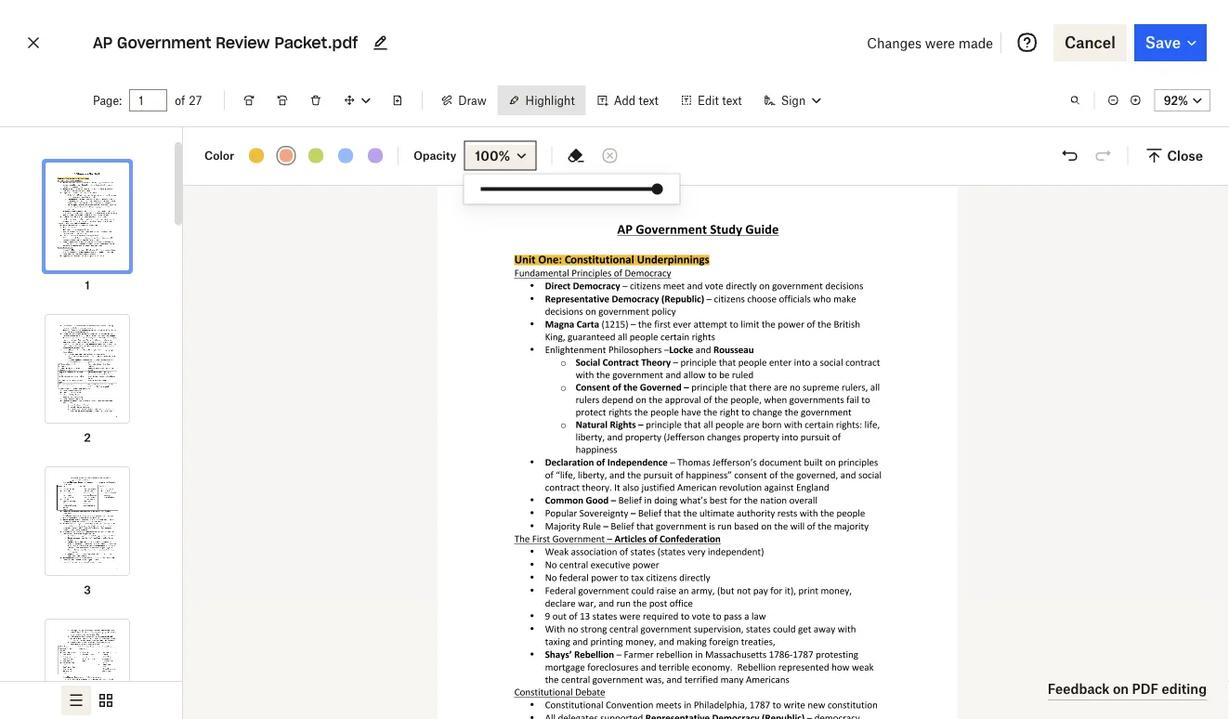 Task type: locate. For each thing, give the bounding box(es) containing it.
1 text from the left
[[639, 93, 659, 107]]

text right 'add'
[[639, 93, 659, 107]]

add text button
[[586, 85, 670, 115]]

100%
[[475, 148, 511, 164]]

cancel
[[1065, 33, 1116, 52]]

text inside 'button'
[[639, 93, 659, 107]]

Button to change sidebar grid view to list view radio
[[61, 686, 91, 716]]

highlight button
[[498, 85, 586, 115]]

None number field
[[139, 93, 158, 108]]

close button
[[1136, 141, 1215, 171]]

2 text from the left
[[722, 93, 742, 107]]

cancel image
[[22, 28, 45, 58]]

on
[[1113, 681, 1129, 697]]

close
[[1168, 148, 1203, 164]]

2
[[84, 431, 91, 445]]

page:
[[93, 93, 122, 107]]

draw button
[[430, 85, 498, 115]]

edit text button
[[670, 85, 753, 115]]

0 horizontal spatial text
[[639, 93, 659, 107]]

were
[[925, 35, 955, 51]]

cancel button
[[1054, 24, 1127, 61]]

ap
[[93, 33, 113, 52]]

option group
[[0, 681, 182, 719]]

text inside button
[[722, 93, 742, 107]]

opacity
[[414, 149, 457, 163]]

text for edit text
[[722, 93, 742, 107]]

text
[[639, 93, 659, 107], [722, 93, 742, 107]]

edit text
[[698, 93, 742, 107]]

ap government review packet.pdf
[[93, 33, 358, 52]]

Button to change sidebar list view to grid view radio
[[91, 686, 121, 716]]

1 horizontal spatial text
[[722, 93, 742, 107]]

text right 'edit'
[[722, 93, 742, 107]]

add
[[614, 93, 636, 107]]



Task type: vqa. For each thing, say whether or not it's contained in the screenshot.
THE ON
yes



Task type: describe. For each thing, give the bounding box(es) containing it.
feedback on pdf editing
[[1048, 681, 1207, 697]]

100% button
[[464, 141, 537, 171]]

changes
[[867, 35, 922, 51]]

sign
[[781, 93, 806, 107]]

27
[[189, 93, 202, 107]]

sign button
[[753, 85, 832, 115]]

undo image
[[1059, 145, 1081, 167]]

text for add text
[[639, 93, 659, 107]]

1
[[85, 278, 90, 292]]

made
[[959, 35, 993, 51]]

editing
[[1162, 681, 1207, 697]]

Opacity Slider range field
[[481, 187, 663, 191]]

edit
[[698, 93, 719, 107]]

page 3. selectable thumbnail preview element
[[28, 447, 147, 599]]

save button
[[1134, 24, 1207, 61]]

page 2. selectable thumbnail preview element
[[28, 295, 147, 447]]

92% button
[[1155, 89, 1211, 112]]

feedback on pdf editing button
[[1048, 678, 1207, 701]]

draw
[[458, 93, 487, 107]]

government
[[117, 33, 211, 52]]

92%
[[1164, 93, 1189, 107]]

of
[[175, 93, 185, 107]]

page 1. selected thumbnail preview element
[[28, 142, 147, 295]]

save
[[1146, 33, 1181, 52]]

highlight
[[526, 93, 575, 107]]

of 27
[[175, 93, 202, 107]]

add text
[[614, 93, 659, 107]]

eraser image
[[565, 145, 588, 167]]

color
[[204, 149, 234, 163]]

pdf
[[1132, 681, 1159, 697]]

packet.pdf
[[274, 33, 358, 52]]

feedback
[[1048, 681, 1110, 697]]

review
[[216, 33, 270, 52]]

changes were made
[[867, 35, 993, 51]]

3
[[84, 583, 91, 597]]



